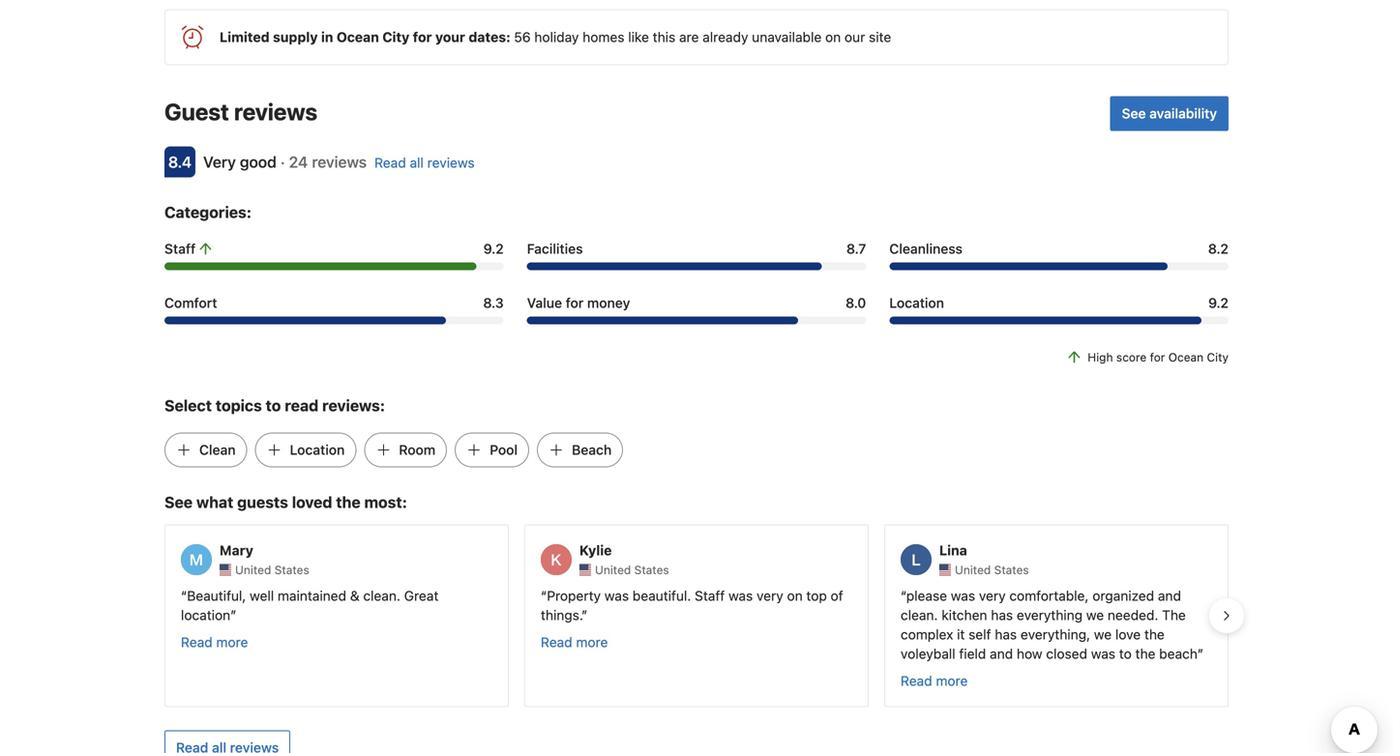 Task type: vqa. For each thing, say whether or not it's contained in the screenshot.


Task type: locate. For each thing, give the bounding box(es) containing it.
0 horizontal spatial read more
[[181, 635, 248, 651]]

1 vertical spatial and
[[990, 647, 1013, 663]]

0 horizontal spatial to
[[266, 397, 281, 415]]

0 vertical spatial see
[[1122, 106, 1146, 122]]

ocean right score
[[1169, 351, 1204, 364]]

read more button down voleyball
[[901, 672, 968, 692]]

the
[[336, 494, 361, 512], [1145, 627, 1165, 643], [1136, 647, 1156, 663]]

1 vertical spatial see
[[165, 494, 193, 512]]

scored 8.4 element
[[165, 147, 195, 178]]

" inside " please was very comfortable, organized and clean. kitchen has everything we needed. the complex it self has everything, we love the voleyball field and how closed was to the beach "
[[1198, 647, 1204, 663]]

" inside " please was very comfortable, organized and clean. kitchen has everything we needed. the complex it self has everything, we love the voleyball field and how closed was to the beach "
[[901, 589, 907, 605]]

1 horizontal spatial and
[[1158, 589, 1182, 605]]

0 horizontal spatial ocean
[[337, 29, 379, 45]]

0 vertical spatial clean.
[[363, 589, 401, 605]]

united states up well
[[235, 564, 309, 577]]

1 horizontal spatial "
[[582, 608, 588, 624]]

staff inside " property was beautiful. staff was very on top of things.
[[695, 589, 725, 605]]

dates:
[[469, 29, 511, 45]]

more down location
[[216, 635, 248, 651]]

1 united states image from the left
[[220, 565, 231, 576]]

0 vertical spatial on
[[826, 29, 841, 45]]

united down the mary
[[235, 564, 271, 577]]

categories:
[[165, 203, 252, 222]]

2 united states image from the left
[[580, 565, 591, 576]]

cleanliness 8.2 meter
[[890, 263, 1229, 271]]

read down things.
[[541, 635, 573, 651]]

united states down lina
[[955, 564, 1029, 577]]

see inside button
[[1122, 106, 1146, 122]]

limited supply in ocean city for your dates: 56 holiday homes like this are already unavailable on our site
[[220, 29, 892, 45]]

1 horizontal spatial read more
[[541, 635, 608, 651]]

read more button for " beautiful, well maintained & clean. great location
[[181, 634, 248, 653]]

love
[[1116, 627, 1141, 643]]

facilities
[[527, 241, 583, 257]]

2 horizontal spatial more
[[936, 674, 968, 690]]

has right self on the right bottom of the page
[[995, 627, 1017, 643]]

"
[[181, 589, 187, 605], [541, 589, 547, 605], [901, 589, 907, 605]]

0 horizontal spatial city
[[383, 29, 410, 45]]

read more button for " property was beautiful. staff was very on top of things.
[[541, 634, 608, 653]]

what
[[196, 494, 234, 512]]

cleanliness
[[890, 241, 963, 257]]

beach
[[572, 442, 612, 458]]

location down read
[[290, 442, 345, 458]]

2 horizontal spatial "
[[901, 589, 907, 605]]

staff right beautiful.
[[695, 589, 725, 605]]

the down love
[[1136, 647, 1156, 663]]

very left the top
[[757, 589, 784, 605]]

staff
[[165, 241, 196, 257], [695, 589, 725, 605]]

read for " please was very comfortable, organized and clean. kitchen has everything we needed. the complex it self has everything, we love the voleyball field and how closed was to the beach "
[[901, 674, 933, 690]]

0 horizontal spatial see
[[165, 494, 193, 512]]

2 horizontal spatial united
[[955, 564, 991, 577]]

more down things.
[[576, 635, 608, 651]]

are
[[679, 29, 699, 45]]

1 horizontal spatial staff
[[695, 589, 725, 605]]

more
[[216, 635, 248, 651], [576, 635, 608, 651], [936, 674, 968, 690]]

3 united states from the left
[[955, 564, 1029, 577]]

read more button down location
[[181, 634, 248, 653]]

select
[[165, 397, 212, 415]]

1 horizontal spatial clean.
[[901, 608, 938, 624]]

was right property
[[605, 589, 629, 605]]

review categories element
[[165, 201, 252, 224]]

1 horizontal spatial location
[[890, 295, 944, 311]]

9.2
[[484, 241, 504, 257], [1209, 295, 1229, 311]]

2 horizontal spatial states
[[994, 564, 1029, 577]]

2 horizontal spatial for
[[1150, 351, 1165, 364]]

like
[[628, 29, 649, 45]]

more for beautiful, well maintained & clean. great location
[[216, 635, 248, 651]]

see left availability
[[1122, 106, 1146, 122]]

clean.
[[363, 589, 401, 605], [901, 608, 938, 624]]

united states
[[235, 564, 309, 577], [595, 564, 669, 577], [955, 564, 1029, 577]]

0 horizontal spatial more
[[216, 635, 248, 651]]

clean. down 'please'
[[901, 608, 938, 624]]

has
[[991, 608, 1013, 624], [995, 627, 1017, 643]]

0 horizontal spatial united states image
[[220, 565, 231, 576]]

9.2 down 8.2
[[1209, 295, 1229, 311]]

read down location
[[181, 635, 213, 651]]

1 united states from the left
[[235, 564, 309, 577]]

states up beautiful.
[[634, 564, 669, 577]]

city left your
[[383, 29, 410, 45]]

read more down location
[[181, 635, 248, 651]]

" inside " beautiful, well maintained & clean. great location
[[181, 589, 187, 605]]

1 horizontal spatial united
[[595, 564, 631, 577]]

1 vertical spatial ocean
[[1169, 351, 1204, 364]]

united states up beautiful.
[[595, 564, 669, 577]]

for
[[413, 29, 432, 45], [566, 295, 584, 311], [1150, 351, 1165, 364]]

" up 'complex'
[[901, 589, 907, 605]]

has up self on the right bottom of the page
[[991, 608, 1013, 624]]

see
[[1122, 106, 1146, 122], [165, 494, 193, 512]]

beautiful.
[[633, 589, 691, 605]]

" beautiful, well maintained & clean. great location
[[181, 589, 439, 624]]

1 horizontal spatial united states image
[[580, 565, 591, 576]]

0 horizontal spatial on
[[787, 589, 803, 605]]

we down organized
[[1087, 608, 1104, 624]]

the right love
[[1145, 627, 1165, 643]]

states up comfortable,
[[994, 564, 1029, 577]]

0 horizontal spatial states
[[275, 564, 309, 577]]

0 vertical spatial city
[[383, 29, 410, 45]]

1 vertical spatial to
[[1119, 647, 1132, 663]]

read
[[375, 155, 406, 171], [181, 635, 213, 651], [541, 635, 573, 651], [901, 674, 933, 690]]

maintained
[[278, 589, 346, 605]]

1 " from the left
[[181, 589, 187, 605]]

0 vertical spatial and
[[1158, 589, 1182, 605]]

1 vertical spatial 9.2
[[1209, 295, 1229, 311]]

loved
[[292, 494, 332, 512]]

was
[[605, 589, 629, 605], [729, 589, 753, 605], [951, 589, 976, 605], [1091, 647, 1116, 663]]

3 united from the left
[[955, 564, 991, 577]]

1 vertical spatial city
[[1207, 351, 1229, 364]]

to inside " please was very comfortable, organized and clean. kitchen has everything we needed. the complex it self has everything, we love the voleyball field and how closed was to the beach "
[[1119, 647, 1132, 663]]

read more for " please was very comfortable, organized and clean. kitchen has everything we needed. the complex it self has everything, we love the voleyball field and how closed was to the beach "
[[901, 674, 968, 690]]

clean. right &
[[363, 589, 401, 605]]

location
[[181, 608, 230, 624]]

2 horizontal spatial "
[[1198, 647, 1204, 663]]

voleyball
[[901, 647, 956, 663]]

states for maintained
[[275, 564, 309, 577]]

city for in
[[383, 29, 410, 45]]

facilities 8.7 meter
[[527, 263, 866, 271]]

very
[[757, 589, 784, 605], [979, 589, 1006, 605]]

0 horizontal spatial staff
[[165, 241, 196, 257]]

united down 'kylie'
[[595, 564, 631, 577]]

2 horizontal spatial united states
[[955, 564, 1029, 577]]

1 horizontal spatial to
[[1119, 647, 1132, 663]]

this
[[653, 29, 676, 45]]

1 horizontal spatial more
[[576, 635, 608, 651]]

1 horizontal spatial see
[[1122, 106, 1146, 122]]

read more down voleyball
[[901, 674, 968, 690]]

topics
[[216, 397, 262, 415]]

of
[[831, 589, 843, 605]]

closed
[[1046, 647, 1088, 663]]

and up the
[[1158, 589, 1182, 605]]

well
[[250, 589, 274, 605]]

0 vertical spatial we
[[1087, 608, 1104, 624]]

" up location
[[181, 589, 187, 605]]

for right value
[[566, 295, 584, 311]]

see for see what guests loved the most:
[[165, 494, 193, 512]]

1 vertical spatial on
[[787, 589, 803, 605]]

0 horizontal spatial read more button
[[181, 634, 248, 653]]

on left the top
[[787, 589, 803, 605]]

to left read
[[266, 397, 281, 415]]

3 states from the left
[[994, 564, 1029, 577]]

united
[[235, 564, 271, 577], [595, 564, 631, 577], [955, 564, 991, 577]]

great
[[404, 589, 439, 605]]

see availability button
[[1111, 96, 1229, 131]]

states for very
[[994, 564, 1029, 577]]

" inside " property was beautiful. staff was very on top of things.
[[541, 589, 547, 605]]

united states image down the mary
[[220, 565, 231, 576]]

self
[[969, 627, 991, 643]]

2 very from the left
[[979, 589, 1006, 605]]

2 vertical spatial for
[[1150, 351, 1165, 364]]

3 " from the left
[[901, 589, 907, 605]]

city right score
[[1207, 351, 1229, 364]]

most:
[[364, 494, 407, 512]]

0 horizontal spatial 9.2
[[484, 241, 504, 257]]

for right score
[[1150, 351, 1165, 364]]

" property was beautiful. staff was very on top of things.
[[541, 589, 843, 624]]

it
[[957, 627, 965, 643]]

things.
[[541, 608, 582, 624]]

our
[[845, 29, 865, 45]]

2 " from the left
[[541, 589, 547, 605]]

1 states from the left
[[275, 564, 309, 577]]

we left love
[[1094, 627, 1112, 643]]

0 horizontal spatial clean.
[[363, 589, 401, 605]]

ocean right 'in'
[[337, 29, 379, 45]]

1 united from the left
[[235, 564, 271, 577]]

0 horizontal spatial united
[[235, 564, 271, 577]]

0 horizontal spatial "
[[230, 608, 237, 624]]

1 horizontal spatial ocean
[[1169, 351, 1204, 364]]

united states image
[[220, 565, 231, 576], [580, 565, 591, 576]]

select topics to read reviews:
[[165, 397, 385, 415]]

united right united states image
[[955, 564, 991, 577]]

2 united from the left
[[595, 564, 631, 577]]

more down field
[[936, 674, 968, 690]]

on left our
[[826, 29, 841, 45]]

rated very good element
[[203, 153, 277, 171]]

very
[[203, 153, 236, 171]]

0 vertical spatial 9.2
[[484, 241, 504, 257]]

1 horizontal spatial "
[[541, 589, 547, 605]]

value for money 8.0 meter
[[527, 317, 866, 325]]

staff down categories:
[[165, 241, 196, 257]]

2 united states from the left
[[595, 564, 669, 577]]

pool
[[490, 442, 518, 458]]

comfort
[[165, 295, 217, 311]]

the right 'loved'
[[336, 494, 361, 512]]

and
[[1158, 589, 1182, 605], [990, 647, 1013, 663]]

1 vertical spatial staff
[[695, 589, 725, 605]]

1 vertical spatial clean.
[[901, 608, 938, 624]]

8.3
[[483, 295, 504, 311]]

read more down things.
[[541, 635, 608, 651]]

location 9.2 meter
[[890, 317, 1229, 325]]

8.2
[[1209, 241, 1229, 257]]

2 horizontal spatial read more button
[[901, 672, 968, 692]]

"
[[230, 608, 237, 624], [582, 608, 588, 624], [1198, 647, 1204, 663]]

see left what
[[165, 494, 193, 512]]

to
[[266, 397, 281, 415], [1119, 647, 1132, 663]]

to down love
[[1119, 647, 1132, 663]]

very inside " please was very comfortable, organized and clean. kitchen has everything we needed. the complex it self has everything, we love the voleyball field and how closed was to the beach "
[[979, 589, 1006, 605]]

1 horizontal spatial 9.2
[[1209, 295, 1229, 311]]

2 horizontal spatial read more
[[901, 674, 968, 690]]

was left the top
[[729, 589, 753, 605]]

read more button down things.
[[541, 634, 608, 653]]

for left your
[[413, 29, 432, 45]]

united states image down 'kylie'
[[580, 565, 591, 576]]

value for money
[[527, 295, 630, 311]]

read down voleyball
[[901, 674, 933, 690]]

9.2 up 8.3
[[484, 241, 504, 257]]

very inside " property was beautiful. staff was very on top of things.
[[757, 589, 784, 605]]

0 horizontal spatial "
[[181, 589, 187, 605]]

1 very from the left
[[757, 589, 784, 605]]

location down cleanliness on the right top
[[890, 295, 944, 311]]

reviews right all
[[427, 155, 475, 171]]

states up maintained
[[275, 564, 309, 577]]

2 states from the left
[[634, 564, 669, 577]]

limited
[[220, 29, 270, 45]]

reviews
[[234, 98, 318, 125], [312, 153, 367, 171], [427, 155, 475, 171]]

read more
[[181, 635, 248, 651], [541, 635, 608, 651], [901, 674, 968, 690]]

1 horizontal spatial united states
[[595, 564, 669, 577]]

and left how
[[990, 647, 1013, 663]]

1 horizontal spatial states
[[634, 564, 669, 577]]

1 horizontal spatial read more button
[[541, 634, 608, 653]]

united for mary
[[235, 564, 271, 577]]

0 vertical spatial for
[[413, 29, 432, 45]]

0 horizontal spatial very
[[757, 589, 784, 605]]

8.4
[[168, 153, 192, 171]]

1 vertical spatial for
[[566, 295, 584, 311]]

1 horizontal spatial very
[[979, 589, 1006, 605]]

united states for maintained
[[235, 564, 309, 577]]

1 vertical spatial we
[[1094, 627, 1112, 643]]

8.0
[[846, 295, 866, 311]]

0 vertical spatial ocean
[[337, 29, 379, 45]]

on
[[826, 29, 841, 45], [787, 589, 803, 605]]

" up things.
[[541, 589, 547, 605]]

very up "kitchen"
[[979, 589, 1006, 605]]

1 horizontal spatial city
[[1207, 351, 1229, 364]]

in
[[321, 29, 333, 45]]

1 vertical spatial the
[[1145, 627, 1165, 643]]

0 vertical spatial to
[[266, 397, 281, 415]]

read all reviews
[[375, 155, 475, 171]]

0 horizontal spatial united states
[[235, 564, 309, 577]]

0 horizontal spatial location
[[290, 442, 345, 458]]



Task type: describe. For each thing, give the bounding box(es) containing it.
1 horizontal spatial for
[[566, 295, 584, 311]]

holiday
[[534, 29, 579, 45]]

see what guests loved the most:
[[165, 494, 407, 512]]

0 vertical spatial the
[[336, 494, 361, 512]]

clean. inside " beautiful, well maintained & clean. great location
[[363, 589, 401, 605]]

read for " beautiful, well maintained & clean. great location
[[181, 635, 213, 651]]

already
[[703, 29, 748, 45]]

was down love
[[1091, 647, 1116, 663]]

1 vertical spatial has
[[995, 627, 1017, 643]]

please
[[907, 589, 947, 605]]

your
[[435, 29, 465, 45]]

on inside " property was beautiful. staff was very on top of things.
[[787, 589, 803, 605]]

guest reviews element
[[165, 96, 1103, 127]]

clean. inside " please was very comfortable, organized and clean. kitchen has everything we needed. the complex it self has everything, we love the voleyball field and how closed was to the beach "
[[901, 608, 938, 624]]

value
[[527, 295, 562, 311]]

reviews up · at top
[[234, 98, 318, 125]]

0 vertical spatial has
[[991, 608, 1013, 624]]

score
[[1117, 351, 1147, 364]]

money
[[587, 295, 630, 311]]

more for property was beautiful. staff was very on top of things.
[[576, 635, 608, 651]]

needed.
[[1108, 608, 1159, 624]]

2 vertical spatial the
[[1136, 647, 1156, 663]]

kylie
[[580, 543, 612, 559]]

united states image for kylie
[[580, 565, 591, 576]]

reviews:
[[322, 397, 385, 415]]

0 horizontal spatial and
[[990, 647, 1013, 663]]

9.2 for location
[[1209, 295, 1229, 311]]

read more button for " please was very comfortable, organized and clean. kitchen has everything we needed. the complex it self has everything, we love the voleyball field and how closed was to the beach "
[[901, 672, 968, 692]]

states for beautiful.
[[634, 564, 669, 577]]

this is a carousel with rotating slides. it displays featured reviews of the property. use next and previous buttons to navigate. region
[[149, 517, 1244, 716]]

united for lina
[[955, 564, 991, 577]]

reviews right 24
[[312, 153, 367, 171]]

comfortable,
[[1010, 589, 1089, 605]]

&
[[350, 589, 360, 605]]

room
[[399, 442, 436, 458]]

" for beautiful,
[[181, 589, 187, 605]]

see for see availability
[[1122, 106, 1146, 122]]

complex
[[901, 627, 954, 643]]

guest
[[165, 98, 229, 125]]

availability
[[1150, 106, 1217, 122]]

0 vertical spatial staff
[[165, 241, 196, 257]]

clean
[[199, 442, 236, 458]]

0 vertical spatial location
[[890, 295, 944, 311]]

united states image
[[940, 565, 951, 576]]

top
[[807, 589, 827, 605]]

kitchen
[[942, 608, 988, 624]]

how
[[1017, 647, 1043, 663]]

property
[[547, 589, 601, 605]]

read for " property was beautiful. staff was very on top of things.
[[541, 635, 573, 651]]

9.2 for staff
[[484, 241, 504, 257]]

everything
[[1017, 608, 1083, 624]]

very good · 24 reviews
[[203, 153, 367, 171]]

·
[[281, 153, 285, 171]]

field
[[959, 647, 986, 663]]

24
[[289, 153, 308, 171]]

beach
[[1160, 647, 1198, 663]]

read left all
[[375, 155, 406, 171]]

high score for ocean city
[[1088, 351, 1229, 364]]

ocean for in
[[337, 29, 379, 45]]

city for for
[[1207, 351, 1229, 364]]

site
[[869, 29, 892, 45]]

mary
[[220, 543, 253, 559]]

beautiful,
[[187, 589, 246, 605]]

1 vertical spatial location
[[290, 442, 345, 458]]

all
[[410, 155, 424, 171]]

good
[[240, 153, 277, 171]]

8.7
[[847, 241, 866, 257]]

guest reviews
[[165, 98, 318, 125]]

read more for " beautiful, well maintained & clean. great location
[[181, 635, 248, 651]]

homes
[[583, 29, 625, 45]]

" for please
[[901, 589, 907, 605]]

united states image for mary
[[220, 565, 231, 576]]

unavailable
[[752, 29, 822, 45]]

supply
[[273, 29, 318, 45]]

read
[[285, 397, 319, 415]]

" for property
[[541, 589, 547, 605]]

0 horizontal spatial for
[[413, 29, 432, 45]]

comfort 8.3 meter
[[165, 317, 504, 325]]

high
[[1088, 351, 1113, 364]]

" please was very comfortable, organized and clean. kitchen has everything we needed. the complex it self has everything, we love the voleyball field and how closed was to the beach "
[[901, 589, 1204, 663]]

was up "kitchen"
[[951, 589, 976, 605]]

organized
[[1093, 589, 1155, 605]]

56
[[514, 29, 531, 45]]

united states for beautiful.
[[595, 564, 669, 577]]

staff 9.2 meter
[[165, 263, 504, 271]]

" for beautiful,
[[230, 608, 237, 624]]

" for property
[[582, 608, 588, 624]]

united states for very
[[955, 564, 1029, 577]]

ocean for for
[[1169, 351, 1204, 364]]

more for please was very comfortable, organized and clean. kitchen has everything we needed. the complex it self has everything, we love the voleyball field and how closed was to the beach
[[936, 674, 968, 690]]

guests
[[237, 494, 288, 512]]

united for kylie
[[595, 564, 631, 577]]

everything,
[[1021, 627, 1091, 643]]

the
[[1162, 608, 1186, 624]]

see availability
[[1122, 106, 1217, 122]]

1 horizontal spatial on
[[826, 29, 841, 45]]

lina
[[940, 543, 967, 559]]

read more for " property was beautiful. staff was very on top of things.
[[541, 635, 608, 651]]



